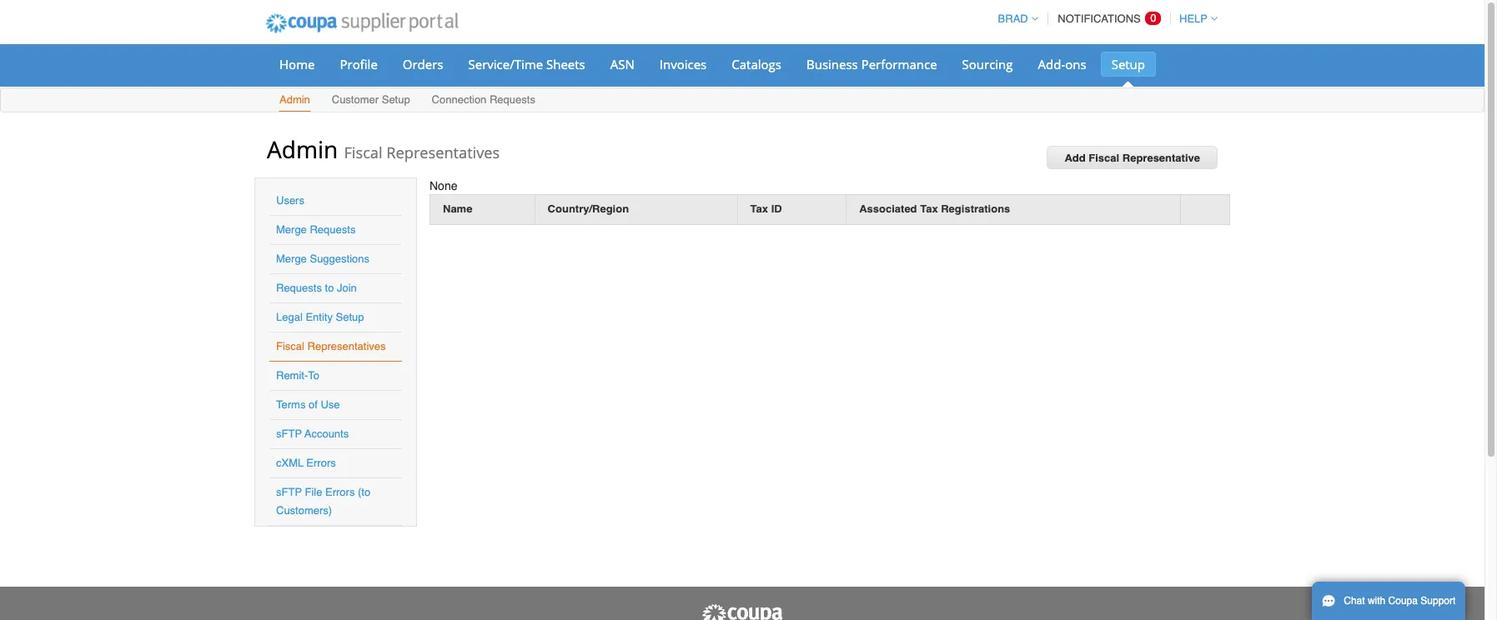 Task type: describe. For each thing, give the bounding box(es) containing it.
invoices link
[[649, 52, 718, 77]]

admin for admin fiscal representatives
[[267, 133, 338, 165]]

sheets
[[546, 56, 585, 73]]

associated
[[859, 203, 917, 215]]

country/region
[[548, 203, 629, 215]]

chat with coupa support button
[[1312, 582, 1466, 621]]

asn link
[[600, 52, 646, 77]]

terms of use link
[[276, 399, 340, 411]]

chat
[[1344, 596, 1365, 607]]

business
[[807, 56, 858, 73]]

requests for merge requests
[[310, 224, 356, 236]]

customer setup link
[[331, 90, 411, 112]]

admin link
[[279, 90, 311, 112]]

suggestions
[[310, 253, 370, 265]]

remit-to link
[[276, 370, 320, 382]]

merge suggestions
[[276, 253, 370, 265]]

catalogs link
[[721, 52, 792, 77]]

with
[[1368, 596, 1386, 607]]

cxml errors
[[276, 457, 336, 470]]

0 vertical spatial errors
[[306, 457, 336, 470]]

legal entity setup link
[[276, 311, 364, 324]]

1 vertical spatial representatives
[[307, 340, 386, 353]]

merge requests link
[[276, 224, 356, 236]]

requests to join link
[[276, 282, 357, 294]]

navigation containing notifications 0
[[991, 3, 1218, 35]]

connection requests
[[432, 93, 535, 106]]

0
[[1151, 12, 1157, 24]]

ons
[[1065, 56, 1087, 73]]

business performance
[[807, 56, 937, 73]]

cxml
[[276, 457, 304, 470]]

remit-
[[276, 370, 308, 382]]

coupa
[[1389, 596, 1418, 607]]

2 tax from the left
[[920, 203, 938, 215]]

business performance link
[[796, 52, 948, 77]]

brad
[[998, 13, 1028, 25]]

terms
[[276, 399, 306, 411]]

merge for merge suggestions
[[276, 253, 307, 265]]

profile
[[340, 56, 378, 73]]

notifications
[[1058, 13, 1141, 25]]

catalogs
[[732, 56, 782, 73]]

profile link
[[329, 52, 389, 77]]

customer setup
[[332, 93, 410, 106]]

fiscal representatives link
[[276, 340, 386, 353]]

support
[[1421, 596, 1456, 607]]

merge for merge requests
[[276, 224, 307, 236]]

admin for admin
[[279, 93, 310, 106]]

join
[[337, 282, 357, 294]]

fiscal for admin
[[344, 143, 383, 163]]

name
[[443, 203, 473, 215]]

merge requests
[[276, 224, 356, 236]]

of
[[309, 399, 318, 411]]

0 horizontal spatial setup
[[336, 311, 364, 324]]

legal
[[276, 311, 303, 324]]

orders link
[[392, 52, 454, 77]]

1 tax from the left
[[750, 203, 768, 215]]

help link
[[1172, 13, 1218, 25]]

setup inside setup 'link'
[[1112, 56, 1145, 73]]

associated tax registrations
[[859, 203, 1011, 215]]



Task type: locate. For each thing, give the bounding box(es) containing it.
brad link
[[991, 13, 1038, 25]]

registrations
[[941, 203, 1011, 215]]

2 merge from the top
[[276, 253, 307, 265]]

connection requests link
[[431, 90, 536, 112]]

service/time
[[468, 56, 543, 73]]

id
[[771, 203, 782, 215]]

add-ons
[[1038, 56, 1087, 73]]

notifications 0
[[1058, 12, 1157, 25]]

errors inside sftp file errors (to customers)
[[325, 486, 355, 499]]

1 vertical spatial requests
[[310, 224, 356, 236]]

1 vertical spatial admin
[[267, 133, 338, 165]]

invoices
[[660, 56, 707, 73]]

orders
[[403, 56, 443, 73]]

representatives
[[386, 143, 500, 163], [307, 340, 386, 353]]

0 vertical spatial admin
[[279, 93, 310, 106]]

requests
[[490, 93, 535, 106], [310, 224, 356, 236], [276, 282, 322, 294]]

add
[[1065, 152, 1086, 164]]

none
[[430, 179, 458, 193]]

sftp
[[276, 428, 302, 440], [276, 486, 302, 499]]

representatives up the none on the left of page
[[386, 143, 500, 163]]

fiscal down legal
[[276, 340, 304, 353]]

to
[[325, 282, 334, 294]]

tax left id
[[750, 203, 768, 215]]

(to
[[358, 486, 371, 499]]

1 horizontal spatial tax
[[920, 203, 938, 215]]

0 vertical spatial representatives
[[386, 143, 500, 163]]

sourcing link
[[951, 52, 1024, 77]]

merge suggestions link
[[276, 253, 370, 265]]

asn
[[610, 56, 635, 73]]

1 vertical spatial coupa supplier portal image
[[701, 604, 784, 621]]

2 vertical spatial requests
[[276, 282, 322, 294]]

admin
[[279, 93, 310, 106], [267, 133, 338, 165]]

requests left to
[[276, 282, 322, 294]]

remit-to
[[276, 370, 320, 382]]

use
[[321, 399, 340, 411]]

to
[[308, 370, 320, 382]]

sftp accounts
[[276, 428, 349, 440]]

0 vertical spatial sftp
[[276, 428, 302, 440]]

service/time sheets link
[[458, 52, 596, 77]]

0 horizontal spatial coupa supplier portal image
[[254, 3, 469, 44]]

sftp for sftp accounts
[[276, 428, 302, 440]]

requests for connection requests
[[490, 93, 535, 106]]

tax right associated
[[920, 203, 938, 215]]

setup right customer
[[382, 93, 410, 106]]

fiscal for add
[[1089, 152, 1120, 164]]

setup link
[[1101, 52, 1156, 77]]

requests up suggestions
[[310, 224, 356, 236]]

terms of use
[[276, 399, 340, 411]]

fiscal
[[344, 143, 383, 163], [1089, 152, 1120, 164], [276, 340, 304, 353]]

sourcing
[[962, 56, 1013, 73]]

help
[[1180, 13, 1208, 25]]

representatives inside "admin fiscal representatives"
[[386, 143, 500, 163]]

tax
[[750, 203, 768, 215], [920, 203, 938, 215]]

setup down notifications 0
[[1112, 56, 1145, 73]]

customers)
[[276, 505, 332, 517]]

navigation
[[991, 3, 1218, 35]]

1 vertical spatial merge
[[276, 253, 307, 265]]

requests down service/time
[[490, 93, 535, 106]]

home link
[[269, 52, 326, 77]]

representative
[[1123, 152, 1200, 164]]

2 vertical spatial setup
[[336, 311, 364, 324]]

connection
[[432, 93, 487, 106]]

merge down the users link on the left of the page
[[276, 224, 307, 236]]

requests to join
[[276, 282, 357, 294]]

home
[[279, 56, 315, 73]]

accounts
[[305, 428, 349, 440]]

setup down join
[[336, 311, 364, 324]]

1 horizontal spatial coupa supplier portal image
[[701, 604, 784, 621]]

cxml errors link
[[276, 457, 336, 470]]

setup inside customer setup link
[[382, 93, 410, 106]]

customer
[[332, 93, 379, 106]]

1 vertical spatial errors
[[325, 486, 355, 499]]

errors left (to
[[325, 486, 355, 499]]

sftp up customers)
[[276, 486, 302, 499]]

service/time sheets
[[468, 56, 585, 73]]

users link
[[276, 194, 304, 207]]

1 horizontal spatial representatives
[[386, 143, 500, 163]]

sftp for sftp file errors (to customers)
[[276, 486, 302, 499]]

fiscal inside "admin fiscal representatives"
[[344, 143, 383, 163]]

2 horizontal spatial fiscal
[[1089, 152, 1120, 164]]

errors down the accounts
[[306, 457, 336, 470]]

entity
[[306, 311, 333, 324]]

sftp inside sftp file errors (to customers)
[[276, 486, 302, 499]]

admin down admin link
[[267, 133, 338, 165]]

1 vertical spatial setup
[[382, 93, 410, 106]]

0 horizontal spatial fiscal
[[276, 340, 304, 353]]

0 vertical spatial setup
[[1112, 56, 1145, 73]]

0 horizontal spatial representatives
[[307, 340, 386, 353]]

sftp up cxml at the left bottom
[[276, 428, 302, 440]]

add fiscal representative link
[[1047, 146, 1218, 169]]

1 sftp from the top
[[276, 428, 302, 440]]

admin down home link
[[279, 93, 310, 106]]

legal entity setup
[[276, 311, 364, 324]]

0 vertical spatial requests
[[490, 93, 535, 106]]

fiscal representatives
[[276, 340, 386, 353]]

fiscal right "add"
[[1089, 152, 1120, 164]]

fiscal down customer setup link
[[344, 143, 383, 163]]

2 sftp from the top
[[276, 486, 302, 499]]

1 horizontal spatial fiscal
[[344, 143, 383, 163]]

add fiscal representative
[[1065, 152, 1200, 164]]

setup
[[1112, 56, 1145, 73], [382, 93, 410, 106], [336, 311, 364, 324]]

representatives down legal entity setup
[[307, 340, 386, 353]]

0 horizontal spatial tax
[[750, 203, 768, 215]]

admin fiscal representatives
[[267, 133, 500, 165]]

users
[[276, 194, 304, 207]]

merge
[[276, 224, 307, 236], [276, 253, 307, 265]]

2 horizontal spatial setup
[[1112, 56, 1145, 73]]

merge down merge requests
[[276, 253, 307, 265]]

chat with coupa support
[[1344, 596, 1456, 607]]

sftp accounts link
[[276, 428, 349, 440]]

file
[[305, 486, 322, 499]]

coupa supplier portal image
[[254, 3, 469, 44], [701, 604, 784, 621]]

add-ons link
[[1027, 52, 1098, 77]]

errors
[[306, 457, 336, 470], [325, 486, 355, 499]]

tax id
[[750, 203, 782, 215]]

add-
[[1038, 56, 1066, 73]]

1 vertical spatial sftp
[[276, 486, 302, 499]]

1 horizontal spatial setup
[[382, 93, 410, 106]]

sftp file errors (to customers)
[[276, 486, 371, 517]]

sftp file errors (to customers) link
[[276, 486, 371, 517]]

performance
[[861, 56, 937, 73]]

1 merge from the top
[[276, 224, 307, 236]]

0 vertical spatial coupa supplier portal image
[[254, 3, 469, 44]]

0 vertical spatial merge
[[276, 224, 307, 236]]



Task type: vqa. For each thing, say whether or not it's contained in the screenshot.
+1 201-555-0123 'text field'
no



